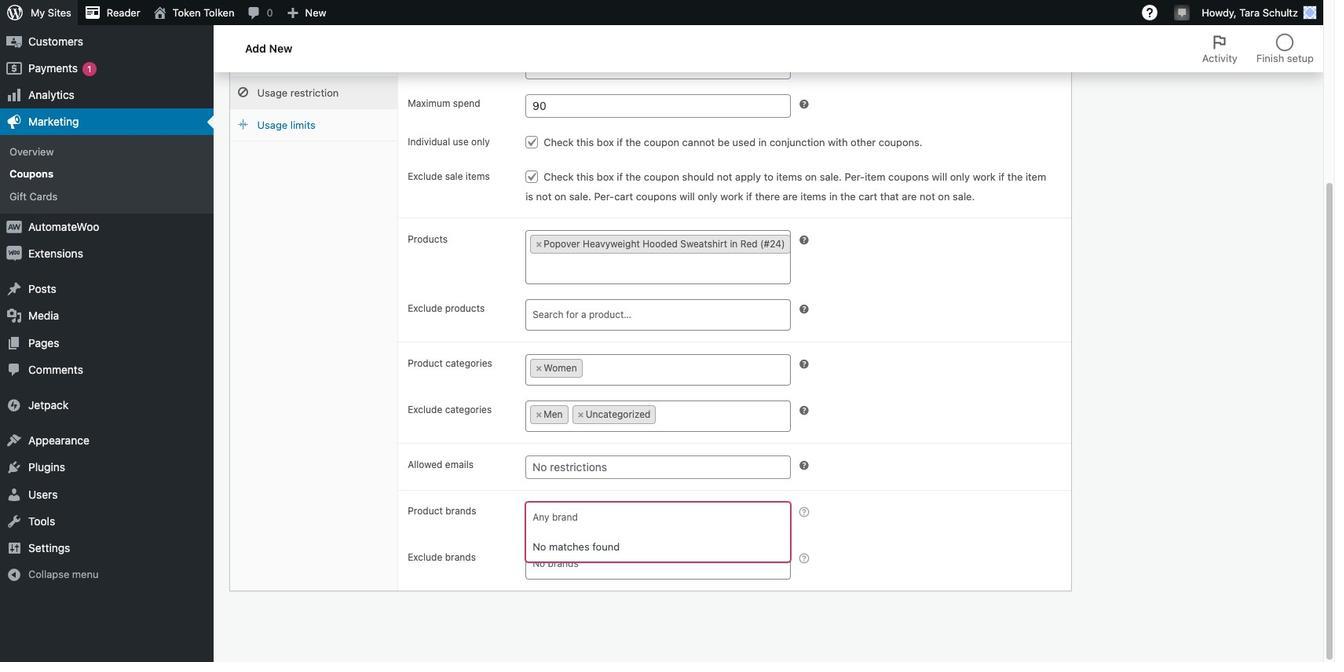 Task type: locate. For each thing, give the bounding box(es) containing it.
1 vertical spatial this
[[577, 171, 594, 183]]

1 vertical spatial product
[[408, 505, 443, 517]]

on right is
[[555, 190, 566, 203]]

1 check from the top
[[544, 136, 574, 149]]

usage left limits at the left top of the page
[[257, 119, 288, 131]]

4 exclude from the top
[[408, 552, 443, 563]]

1 vertical spatial spend
[[453, 98, 480, 109]]

menu
[[72, 568, 99, 581]]

1 horizontal spatial per-
[[845, 171, 865, 183]]

activity button
[[1193, 25, 1247, 72]]

2 check from the top
[[544, 171, 574, 183]]

in right "used"
[[759, 136, 767, 149]]

1 horizontal spatial not
[[717, 171, 733, 183]]

check inside check this box if the coupon should not apply to items on sale. per-item coupons will only work if the item is not on sale. per-cart coupons will only work if there are items in the cart that are not on sale.
[[544, 171, 574, 183]]

2 product from the top
[[408, 505, 443, 517]]

2 are from the left
[[902, 190, 917, 203]]

reader link
[[78, 0, 147, 25]]

0 vertical spatial product
[[408, 358, 443, 369]]

1 horizontal spatial work
[[973, 171, 996, 183]]

product
[[408, 358, 443, 369], [408, 505, 443, 517]]

popover
[[544, 238, 580, 250]]

2 horizontal spatial sale.
[[953, 190, 975, 203]]

0 vertical spatial spend
[[451, 59, 478, 71]]

1 vertical spatial will
[[680, 190, 695, 203]]

1 exclude from the top
[[408, 171, 443, 182]]

finish
[[1257, 52, 1285, 64]]

check right individual use only 'checkbox'
[[544, 136, 574, 149]]

this for check this box if the coupon should not apply to items on sale. per-item coupons will only work if the item is not on sale. per-cart coupons will only work if there are items in the cart that are not on sale.
[[577, 171, 594, 183]]

this inside check this box if the coupon should not apply to items on sale. per-item coupons will only work if the item is not on sale. per-cart coupons will only work if there are items in the cart that are not on sale.
[[577, 171, 594, 183]]

this right individual use only 'checkbox'
[[577, 136, 594, 149]]

2 this from the top
[[577, 171, 594, 183]]

1 horizontal spatial products
[[408, 233, 448, 245]]

per- down other
[[845, 171, 865, 183]]

spend for maximum spend
[[453, 98, 480, 109]]

exclude brands
[[408, 552, 476, 563]]

new up data
[[305, 6, 326, 19]]

coupon data
[[240, 23, 307, 36]]

sale. up 'products × popover heavyweight hooded sweatshirt in red (#24)' in the top of the page
[[569, 190, 591, 203]]

product down the allowed
[[408, 505, 443, 517]]

0 horizontal spatial per-
[[594, 190, 614, 203]]

box up 'products × popover heavyweight hooded sweatshirt in red (#24)' in the top of the page
[[597, 171, 614, 183]]

schultz
[[1263, 6, 1299, 19]]

brands down the emails
[[446, 505, 476, 517]]

1 horizontal spatial cart
[[859, 190, 878, 203]]

howdy,
[[1202, 6, 1237, 19]]

coupon left the should on the top of page
[[644, 171, 680, 183]]

products link
[[0, 1, 214, 28]]

0 horizontal spatial on
[[555, 190, 566, 203]]

× left men
[[536, 409, 542, 420]]

product for product brands
[[408, 505, 443, 517]]

1 usage from the top
[[257, 87, 288, 99]]

× for × women
[[536, 362, 542, 374]]

1 vertical spatial brands
[[445, 552, 476, 563]]

0 horizontal spatial in
[[730, 238, 738, 250]]

exclude for exclude categories
[[408, 404, 443, 416]]

1 product from the top
[[408, 358, 443, 369]]

are right "that"
[[902, 190, 917, 203]]

1 horizontal spatial on
[[805, 171, 817, 183]]

2 item from the left
[[1026, 171, 1047, 183]]

0 horizontal spatial are
[[783, 190, 798, 203]]

new inside new link
[[305, 6, 326, 19]]

2 horizontal spatial on
[[938, 190, 950, 203]]

usage inside "link"
[[257, 119, 288, 131]]

in inside check this box if the coupon should not apply to items on sale. per-item coupons will only work if the item is not on sale. per-cart coupons will only work if there are items in the cart that are not on sale.
[[829, 190, 838, 203]]

exclude left products
[[408, 303, 443, 314]]

0 vertical spatial coupon
[[644, 136, 680, 149]]

coupons up hooded
[[636, 190, 677, 203]]

1 vertical spatial categories
[[445, 404, 492, 416]]

minimum
[[408, 59, 448, 71]]

1
[[87, 63, 91, 74]]

0 horizontal spatial will
[[680, 190, 695, 203]]

products that the coupon will be applied to, or that need to be in the cart in order for the "fixed cart discount" to be applied. image
[[798, 234, 810, 247]]

will
[[932, 171, 948, 183], [680, 190, 695, 203]]

1 vertical spatial work
[[721, 190, 744, 203]]

new down coupon data
[[269, 41, 293, 55]]

0 vertical spatial new
[[305, 6, 326, 19]]

collapse
[[28, 568, 69, 581]]

new
[[305, 6, 326, 19], [269, 41, 293, 55]]

1 vertical spatial check
[[544, 171, 574, 183]]

0 vertical spatial this
[[577, 136, 594, 149]]

2 usage from the top
[[257, 119, 288, 131]]

list of allowed billing emails to check against when an order is placed. separate email addresses with commas. you can also use an asterisk (*) to match parts of an email. for example "*@gmail.com" would match all gmail addresses. image
[[798, 460, 810, 472]]

products inside 'products × popover heavyweight hooded sweatshirt in red (#24)'
[[408, 233, 448, 245]]

in
[[759, 136, 767, 149], [829, 190, 838, 203], [730, 238, 738, 250]]

1 vertical spatial coupons
[[636, 190, 677, 203]]

brands
[[446, 505, 476, 517], [445, 552, 476, 563]]

1 box from the top
[[597, 136, 614, 149]]

this for check this box if the coupon cannot be used in conjunction with other coupons.
[[577, 136, 594, 149]]

usage for usage limits
[[257, 119, 288, 131]]

check right exclude sale items option
[[544, 171, 574, 183]]

categories for exclude categories
[[445, 404, 492, 416]]

token
[[173, 6, 201, 19]]

1 vertical spatial only
[[950, 171, 970, 183]]

0 horizontal spatial cart
[[614, 190, 633, 203]]

× uncategorized
[[578, 409, 651, 420]]

1 vertical spatial in
[[829, 190, 838, 203]]

Search for a product… text field
[[530, 304, 794, 326]]

2 vertical spatial only
[[698, 190, 718, 203]]

0 vertical spatial work
[[973, 171, 996, 183]]

2 horizontal spatial in
[[829, 190, 838, 203]]

tab list
[[1193, 25, 1324, 72]]

1 horizontal spatial in
[[759, 136, 767, 149]]

spend right "maximum"
[[453, 98, 480, 109]]

heavyweight
[[583, 238, 640, 250]]

brands for product brands
[[446, 505, 476, 517]]

box for check this box if the coupon cannot be used in conjunction with other coupons.
[[597, 136, 614, 149]]

×
[[536, 238, 542, 250], [536, 362, 542, 374], [536, 409, 542, 420], [578, 409, 584, 420]]

box
[[597, 136, 614, 149], [597, 171, 614, 183]]

found
[[593, 541, 620, 553]]

token tolken
[[173, 6, 234, 19]]

categories up exclude categories
[[446, 358, 492, 369]]

items
[[466, 171, 490, 182], [776, 171, 802, 183], [801, 190, 827, 203]]

1 vertical spatial box
[[597, 171, 614, 183]]

products × popover heavyweight hooded sweatshirt in red (#24)
[[408, 233, 785, 250]]

1 horizontal spatial will
[[932, 171, 948, 183]]

is
[[526, 190, 533, 203]]

0 vertical spatial only
[[471, 136, 490, 148]]

box inside check this box if the coupon should not apply to items on sale. per-item coupons will only work if the item is not on sale. per-cart coupons will only work if there are items in the cart that are not on sale.
[[597, 171, 614, 183]]

on right "that"
[[938, 190, 950, 203]]

1 horizontal spatial item
[[1026, 171, 1047, 183]]

2 box from the top
[[597, 171, 614, 183]]

used
[[733, 136, 756, 149]]

are
[[783, 190, 798, 203], [902, 190, 917, 203]]

work
[[973, 171, 996, 183], [721, 190, 744, 203]]

coupons up "that"
[[889, 171, 929, 183]]

items right to
[[776, 171, 802, 183]]

this field allows you to set the maximum spend (subtotal) allowed when using the coupon. image
[[798, 98, 810, 111]]

categories for product categories
[[446, 358, 492, 369]]

0 horizontal spatial item
[[865, 171, 886, 183]]

usage down general
[[257, 87, 288, 99]]

1 this from the top
[[577, 136, 594, 149]]

× left women
[[536, 362, 542, 374]]

products that the coupon will not be applied to, or that cannot be in the cart in order for the "fixed cart discount" to be applied. image
[[798, 303, 810, 316]]

1 horizontal spatial only
[[698, 190, 718, 203]]

this right exclude sale items option
[[577, 171, 594, 183]]

No brands text field
[[530, 553, 794, 575]]

product categories
[[408, 358, 492, 369]]

in down with
[[829, 190, 838, 203]]

0 vertical spatial categories
[[446, 358, 492, 369]]

products inside "products" link
[[28, 7, 74, 21]]

coupons.
[[879, 136, 923, 149]]

cart up the heavyweight
[[614, 190, 633, 203]]

are right there
[[783, 190, 798, 203]]

on
[[805, 171, 817, 183], [555, 190, 566, 203], [938, 190, 950, 203]]

1 vertical spatial new
[[269, 41, 293, 55]]

usage
[[257, 87, 288, 99], [257, 119, 288, 131]]

red
[[741, 238, 758, 250]]

0 horizontal spatial new
[[269, 41, 293, 55]]

cart left "that"
[[859, 190, 878, 203]]

not left apply
[[717, 171, 733, 183]]

0 vertical spatial in
[[759, 136, 767, 149]]

per- up 'products × popover heavyweight hooded sweatshirt in red (#24)' in the top of the page
[[594, 190, 614, 203]]

items right sale
[[466, 171, 490, 182]]

categories
[[446, 358, 492, 369], [445, 404, 492, 416]]

tara
[[1240, 6, 1260, 19]]

0 vertical spatial per-
[[845, 171, 865, 183]]

exclude down product categories
[[408, 404, 443, 416]]

not right "that"
[[920, 190, 935, 203]]

only
[[471, 136, 490, 148], [950, 171, 970, 183], [698, 190, 718, 203]]

exclude down product brands
[[408, 552, 443, 563]]

Maximum spend text field
[[526, 94, 791, 118]]

per-
[[845, 171, 865, 183], [594, 190, 614, 203]]

to
[[764, 171, 774, 183]]

add new
[[245, 41, 293, 55]]

items up products that the coupon will be applied to, or that need to be in the cart in order for the "fixed cart discount" to be applied. icon
[[801, 190, 827, 203]]

conjunction
[[770, 136, 825, 149]]

appearance
[[28, 434, 89, 447]]

product categories that the coupon will be applied to, or that need to be in the cart in order for the "fixed cart discount" to be applied. image
[[798, 358, 810, 371]]

product categories that the coupon will not be applied to, or that cannot be in the cart in order for the "fixed cart discount" to be applied. image
[[798, 405, 810, 417]]

pages link
[[0, 330, 214, 356]]

2 horizontal spatial only
[[950, 171, 970, 183]]

1 horizontal spatial coupons
[[889, 171, 929, 183]]

products down "exclude sale items"
[[408, 233, 448, 245]]

coupon down maximum spend text box
[[644, 136, 680, 149]]

exclude products
[[408, 303, 485, 314]]

× left popover
[[536, 238, 542, 250]]

reader
[[107, 6, 140, 19]]

on down conjunction
[[805, 171, 817, 183]]

comments link
[[0, 356, 214, 383]]

add
[[245, 41, 266, 55]]

be
[[718, 136, 730, 149]]

None text field
[[587, 359, 704, 381]]

2 vertical spatial in
[[730, 238, 738, 250]]

None submit
[[1244, 16, 1299, 41]]

1 vertical spatial coupon
[[644, 171, 680, 183]]

exclude sale items
[[408, 171, 490, 182]]

in left red
[[730, 238, 738, 250]]

if
[[617, 136, 623, 149], [617, 171, 623, 183], [999, 171, 1005, 183], [746, 190, 752, 203]]

box down maximum spend text box
[[597, 136, 614, 149]]

2 coupon from the top
[[644, 171, 680, 183]]

0 vertical spatial check
[[544, 136, 574, 149]]

0 vertical spatial products
[[28, 7, 74, 21]]

2 exclude from the top
[[408, 303, 443, 314]]

posts link
[[0, 276, 214, 303]]

jetpack link
[[0, 392, 214, 419]]

brands down product brands
[[445, 552, 476, 563]]

check this box if the coupon cannot be used in conjunction with other coupons.
[[544, 136, 923, 149]]

0 vertical spatial usage
[[257, 87, 288, 99]]

spend right minimum
[[451, 59, 478, 71]]

Individual use only checkbox
[[526, 136, 538, 149]]

my sites
[[31, 6, 71, 19]]

1 horizontal spatial are
[[902, 190, 917, 203]]

that
[[880, 190, 899, 203]]

1 horizontal spatial new
[[305, 6, 326, 19]]

0 horizontal spatial products
[[28, 7, 74, 21]]

no matches found
[[533, 541, 620, 553]]

products up customers
[[28, 7, 74, 21]]

automatewoo
[[28, 220, 99, 233]]

my
[[31, 6, 45, 19]]

tolken
[[204, 6, 234, 19]]

1 vertical spatial products
[[408, 233, 448, 245]]

coupon inside check this box if the coupon should not apply to items on sale. per-item coupons will only work if the item is not on sale. per-cart coupons will only work if there are items in the cart that are not on sale.
[[644, 171, 680, 183]]

exclude left sale
[[408, 171, 443, 182]]

0 vertical spatial box
[[597, 136, 614, 149]]

exclude categories
[[408, 404, 492, 416]]

cannot
[[682, 136, 715, 149]]

product up exclude categories
[[408, 358, 443, 369]]

usage limits
[[257, 119, 316, 131]]

0 vertical spatial brands
[[446, 505, 476, 517]]

sale. down with
[[820, 171, 842, 183]]

my sites link
[[0, 0, 78, 25]]

cart
[[614, 190, 633, 203], [859, 190, 878, 203]]

not right is
[[536, 190, 552, 203]]

× right men
[[578, 409, 584, 420]]

3 exclude from the top
[[408, 404, 443, 416]]

categories down product categories
[[445, 404, 492, 416]]

1 vertical spatial usage
[[257, 119, 288, 131]]

1 horizontal spatial sale.
[[820, 171, 842, 183]]

1 vertical spatial per-
[[594, 190, 614, 203]]

sale. right "that"
[[953, 190, 975, 203]]

1 coupon from the top
[[644, 136, 680, 149]]

gift
[[9, 190, 27, 202]]



Task type: describe. For each thing, give the bounding box(es) containing it.
exclude for exclude brands
[[408, 552, 443, 563]]

× for × men
[[536, 409, 542, 420]]

notification image
[[1176, 5, 1189, 18]]

plugins link
[[0, 454, 214, 481]]

0 horizontal spatial coupons
[[636, 190, 677, 203]]

appearance link
[[0, 427, 214, 454]]

use
[[453, 136, 469, 148]]

settings
[[28, 541, 70, 555]]

emails
[[445, 459, 474, 471]]

allowed
[[408, 459, 443, 471]]

1 cart from the left
[[614, 190, 633, 203]]

general
[[257, 54, 294, 67]]

should
[[682, 171, 714, 183]]

2 horizontal spatial not
[[920, 190, 935, 203]]

matches
[[549, 541, 590, 553]]

allowed emails
[[408, 459, 474, 471]]

check for check this box if the coupon should not apply to items on sale. per-item coupons will only work if the item is not on sale. per-cart coupons will only work if there are items in the cart that are not on sale.
[[544, 171, 574, 183]]

product brands
[[408, 505, 476, 517]]

sale
[[445, 171, 463, 182]]

0 horizontal spatial sale.
[[569, 190, 591, 203]]

product for product categories
[[408, 358, 443, 369]]

0
[[267, 6, 273, 19]]

finish setup button
[[1247, 25, 1324, 72]]

customers link
[[0, 28, 214, 55]]

brands for exclude brands
[[445, 552, 476, 563]]

customers
[[28, 34, 83, 48]]

gift cards link
[[0, 185, 214, 207]]

plugins
[[28, 461, 65, 474]]

Any brand text field
[[530, 507, 794, 529]]

exclude for exclude sale items
[[408, 171, 443, 182]]

check for check this box if the coupon cannot be used in conjunction with other coupons.
[[544, 136, 574, 149]]

× women
[[536, 362, 577, 374]]

coupon for cannot
[[644, 136, 680, 149]]

products
[[445, 303, 485, 314]]

this field allows you to set the minimum spend (subtotal) allowed to use the coupon. image
[[798, 60, 810, 72]]

token tolken link
[[147, 0, 241, 25]]

tools
[[28, 514, 55, 528]]

Minimum spend text field
[[526, 56, 791, 80]]

maximum
[[408, 98, 450, 109]]

activity
[[1202, 52, 1238, 64]]

spend for minimum spend
[[451, 59, 478, 71]]

comments
[[28, 363, 83, 376]]

media link
[[0, 303, 214, 330]]

exclude for exclude products
[[408, 303, 443, 314]]

with
[[828, 136, 848, 149]]

media
[[28, 309, 59, 322]]

settings link
[[0, 535, 214, 562]]

individual use only
[[408, 136, 490, 148]]

1 item from the left
[[865, 171, 886, 183]]

(#24)
[[760, 238, 785, 250]]

marketing
[[28, 115, 79, 128]]

× inside 'products × popover heavyweight hooded sweatshirt in red (#24)'
[[536, 238, 542, 250]]

Exclude sale items checkbox
[[526, 171, 538, 183]]

users link
[[0, 481, 214, 508]]

box for check this box if the coupon should not apply to items on sale. per-item coupons will only work if the item is not on sale. per-cart coupons will only work if there are items in the cart that are not on sale.
[[597, 171, 614, 183]]

payments 1
[[28, 61, 91, 74]]

coupon for should
[[644, 171, 680, 183]]

0 horizontal spatial not
[[536, 190, 552, 203]]

coupon
[[240, 23, 281, 36]]

analytics
[[28, 88, 74, 101]]

overview link
[[0, 141, 214, 163]]

men
[[544, 409, 563, 420]]

2 cart from the left
[[859, 190, 878, 203]]

uncategorized
[[586, 409, 651, 420]]

maximum spend
[[408, 98, 480, 109]]

collapse menu
[[28, 568, 99, 581]]

marketing link
[[0, 108, 214, 135]]

minimum spend
[[408, 59, 478, 71]]

limits
[[290, 119, 316, 131]]

extensions link
[[0, 240, 214, 267]]

posts
[[28, 282, 56, 296]]

hooded
[[643, 238, 678, 250]]

general link
[[230, 45, 398, 77]]

there
[[755, 190, 780, 203]]

in inside 'products × popover heavyweight hooded sweatshirt in red (#24)'
[[730, 238, 738, 250]]

usage limits link
[[230, 109, 398, 142]]

products for products
[[28, 7, 74, 21]]

automatewoo link
[[0, 214, 214, 240]]

sweatshirt
[[680, 238, 727, 250]]

payments
[[28, 61, 78, 74]]

usage for usage restriction
[[257, 87, 288, 99]]

1 are from the left
[[783, 190, 798, 203]]

no matches found alert
[[526, 534, 790, 561]]

usage restriction
[[257, 87, 339, 99]]

Allowed emails email field
[[526, 456, 791, 479]]

no
[[533, 541, 546, 553]]

products for products × popover heavyweight hooded sweatshirt in red (#24)
[[408, 233, 448, 245]]

data
[[284, 23, 307, 36]]

sites
[[48, 6, 71, 19]]

users
[[28, 487, 58, 501]]

individual
[[408, 136, 450, 148]]

restriction
[[290, 87, 339, 99]]

0 horizontal spatial work
[[721, 190, 744, 203]]

0 link
[[241, 0, 279, 25]]

check this box if the coupon should not apply to items on sale. per-item coupons will only work if the item is not on sale. per-cart coupons will only work if there are items in the cart that are not on sale.
[[526, 171, 1047, 203]]

howdy, tara schultz
[[1202, 6, 1299, 19]]

other
[[851, 136, 876, 149]]

0 vertical spatial coupons
[[889, 171, 929, 183]]

0 horizontal spatial only
[[471, 136, 490, 148]]

0 vertical spatial will
[[932, 171, 948, 183]]

× for × uncategorized
[[578, 409, 584, 420]]

apply
[[735, 171, 761, 183]]

finish setup
[[1257, 52, 1314, 64]]

toolbar navigation
[[0, 0, 1324, 28]]

collapse menu button
[[0, 562, 214, 588]]

coupons
[[9, 168, 54, 180]]

tab list containing activity
[[1193, 25, 1324, 72]]

women
[[544, 362, 577, 374]]

× men
[[536, 409, 563, 420]]



Task type: vqa. For each thing, say whether or not it's contained in the screenshot.
Refund and Returns Policy button
no



